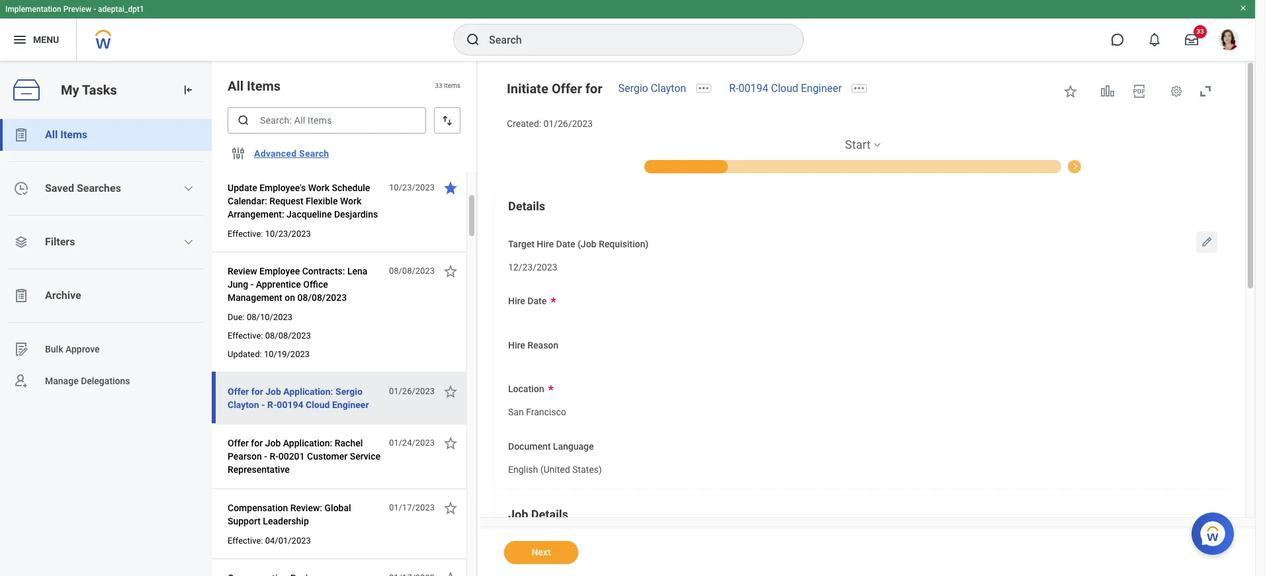 Task type: describe. For each thing, give the bounding box(es) containing it.
review:
[[290, 503, 322, 514]]

my
[[61, 82, 79, 98]]

due: 08/10/2023
[[228, 312, 293, 322]]

implementation preview -   adeptai_dpt1
[[5, 5, 144, 14]]

global
[[325, 503, 351, 514]]

due:
[[228, 312, 245, 322]]

cloud inside offer for job application: sergio clayton ‎- r-00194 cloud engineer
[[306, 400, 330, 410]]

rename image
[[13, 342, 29, 357]]

2 vertical spatial 08/08/2023
[[265, 331, 311, 341]]

clipboard image for archive
[[13, 288, 29, 304]]

offer for offer for job application: rachel pearson ‎- r-00201 customer service representative
[[228, 438, 249, 449]]

created: 01/26/2023
[[507, 118, 593, 129]]

item list element
[[212, 61, 478, 576]]

clock check image
[[13, 181, 29, 197]]

2 vertical spatial job
[[508, 508, 528, 522]]

clayton inside offer for job application: sergio clayton ‎- r-00194 cloud engineer
[[228, 400, 259, 410]]

user plus image
[[13, 373, 29, 389]]

compensation for compensation
[[1075, 162, 1126, 171]]

implementation
[[5, 5, 61, 14]]

04/01/2023
[[265, 536, 311, 546]]

12/23/2023 text field
[[508, 254, 558, 277]]

close environment banner image
[[1240, 4, 1248, 12]]

employee's
[[260, 183, 306, 193]]

initiate
[[507, 81, 548, 97]]

1 horizontal spatial work
[[340, 196, 361, 206]]

document language element
[[508, 456, 602, 480]]

hire reason
[[508, 340, 559, 351]]

hire date
[[508, 296, 547, 307]]

0 vertical spatial 08/08/2023
[[389, 266, 435, 276]]

bulk
[[45, 344, 63, 354]]

offer for job application: rachel pearson ‎- r-00201 customer service representative
[[228, 438, 381, 475]]

offer for job application: sergio clayton ‎- r-00194 cloud engineer
[[228, 387, 369, 410]]

language
[[553, 441, 594, 452]]

employee
[[259, 266, 300, 277]]

10/19/2023
[[264, 349, 310, 359]]

0 vertical spatial hire
[[537, 239, 554, 249]]

00194 inside offer for job application: sergio clayton ‎- r-00194 cloud engineer
[[277, 400, 303, 410]]

08/10/2023
[[247, 312, 293, 322]]

1 horizontal spatial 01/26/2023
[[544, 118, 593, 129]]

0 vertical spatial 00194
[[739, 82, 769, 95]]

sergio inside offer for job application: sergio clayton ‎- r-00194 cloud engineer
[[336, 387, 363, 397]]

star image for compensation review: global support leadership
[[443, 500, 459, 516]]

location element
[[508, 399, 566, 423]]

application: for cloud
[[283, 387, 333, 397]]

start button
[[845, 137, 871, 153]]

reason
[[528, 340, 559, 351]]

start
[[845, 137, 871, 151]]

fullscreen image
[[1198, 83, 1214, 99]]

engineer inside offer for job application: sergio clayton ‎- r-00194 cloud engineer
[[332, 400, 369, 410]]

‎- for pearson
[[264, 451, 267, 462]]

for for offer for job application: rachel pearson ‎- r-00201 customer service representative
[[251, 438, 263, 449]]

gear image
[[1170, 85, 1183, 98]]

list containing all items
[[0, 119, 212, 397]]

job details
[[508, 508, 568, 522]]

english (united states)
[[508, 464, 602, 475]]

effective: 10/23/2023
[[228, 229, 311, 239]]

manage delegations link
[[0, 365, 212, 397]]

- inside menu banner
[[93, 5, 96, 14]]

effective: 04/01/2023
[[228, 536, 311, 546]]

manage
[[45, 376, 79, 386]]

items inside button
[[60, 128, 87, 141]]

San Francisco text field
[[508, 399, 566, 422]]

0 vertical spatial offer
[[552, 81, 582, 97]]

advanced
[[254, 148, 297, 159]]

archive
[[45, 289, 81, 302]]

1 horizontal spatial 10/23/2023
[[389, 183, 435, 193]]

33 items
[[435, 82, 461, 90]]

r-00194 cloud engineer
[[729, 82, 842, 95]]

rachel
[[335, 438, 363, 449]]

(job
[[578, 239, 597, 249]]

approve
[[66, 344, 100, 354]]

2 effective: from the top
[[228, 331, 263, 341]]

representative
[[228, 465, 290, 475]]

flexible
[[306, 196, 338, 206]]

san
[[508, 407, 524, 418]]

searches
[[77, 182, 121, 195]]

notifications large image
[[1148, 33, 1162, 46]]

0 vertical spatial details
[[508, 199, 545, 213]]

start navigation
[[494, 137, 1232, 173]]

target
[[508, 239, 535, 249]]

request
[[269, 196, 303, 206]]

tasks
[[82, 82, 117, 98]]

star image for review employee contracts: lena jung - apprentice office management on 08/08/2023
[[443, 263, 459, 279]]

clipboard image for all items
[[13, 127, 29, 143]]

job for 00194
[[266, 387, 281, 397]]

inbox large image
[[1185, 33, 1199, 46]]

adeptai_dpt1
[[98, 5, 144, 14]]

advanced search
[[254, 148, 329, 159]]

33 button
[[1177, 25, 1207, 54]]

1 horizontal spatial date
[[556, 239, 575, 249]]

search image inside item list element
[[237, 114, 250, 127]]

arrangement:
[[228, 209, 284, 220]]

sergio clayton
[[618, 82, 686, 95]]

jacqueline
[[287, 209, 332, 220]]

calendar:
[[228, 196, 267, 206]]

1 horizontal spatial clayton
[[651, 82, 686, 95]]

apprentice
[[256, 279, 301, 290]]

compensation review: global support leadership
[[228, 503, 351, 527]]

initiate offer for
[[507, 81, 603, 97]]

next button
[[504, 541, 578, 565]]

offer for job application: sergio clayton ‎- r-00194 cloud engineer button
[[228, 384, 382, 413]]

effective: for update employee's work schedule calendar: request flexible work arrangement: jacqueline desjardins
[[228, 229, 263, 239]]

0 horizontal spatial work
[[308, 183, 330, 193]]

English (United States) text field
[[508, 456, 602, 479]]

items
[[444, 82, 461, 90]]

details element
[[494, 187, 1232, 489]]

1 vertical spatial 10/23/2023
[[265, 229, 311, 239]]

bulk approve
[[45, 344, 100, 354]]

compensation button
[[1068, 159, 1126, 173]]

next
[[532, 547, 551, 558]]

menu button
[[0, 19, 76, 61]]

01/24/2023
[[389, 438, 435, 448]]

all inside item list element
[[228, 78, 244, 94]]

filters
[[45, 236, 75, 248]]

on
[[285, 293, 295, 303]]



Task type: vqa. For each thing, say whether or not it's contained in the screenshot.
Compensation image
no



Task type: locate. For each thing, give the bounding box(es) containing it.
sort image
[[441, 114, 454, 127]]

1 vertical spatial hire
[[508, 296, 525, 307]]

1 vertical spatial 08/08/2023
[[297, 293, 347, 303]]

2 vertical spatial r-
[[270, 451, 278, 462]]

english
[[508, 464, 538, 475]]

0 horizontal spatial search image
[[237, 114, 250, 127]]

compensation inside compensation button
[[1075, 162, 1126, 171]]

sergio
[[618, 82, 648, 95], [336, 387, 363, 397]]

33 left profile logan mcneil icon
[[1197, 28, 1204, 35]]

menu
[[33, 34, 59, 45]]

2 clipboard image from the top
[[13, 288, 29, 304]]

1 horizontal spatial 00194
[[739, 82, 769, 95]]

all items inside button
[[45, 128, 87, 141]]

chevron right image
[[1068, 159, 1083, 171]]

01/26/2023
[[544, 118, 593, 129], [389, 387, 435, 396]]

search
[[299, 148, 329, 159]]

1 vertical spatial chevron down image
[[184, 237, 194, 248]]

2 vertical spatial effective:
[[228, 536, 263, 546]]

all right transformation import image
[[228, 78, 244, 94]]

1 vertical spatial r-
[[267, 400, 277, 410]]

10/23/2023
[[389, 183, 435, 193], [265, 229, 311, 239]]

items inside item list element
[[247, 78, 281, 94]]

view related information image
[[1100, 83, 1116, 99]]

location
[[508, 384, 544, 395]]

chevron down image inside filters dropdown button
[[184, 237, 194, 248]]

clipboard image
[[13, 127, 29, 143], [13, 288, 29, 304]]

offer inside offer for job application: rachel pearson ‎- r-00201 customer service representative
[[228, 438, 249, 449]]

0 vertical spatial 01/26/2023
[[544, 118, 593, 129]]

- right "preview"
[[93, 5, 96, 14]]

search image
[[465, 32, 481, 48], [237, 114, 250, 127]]

33 left items
[[435, 82, 443, 90]]

0 horizontal spatial compensation
[[228, 503, 288, 514]]

0 vertical spatial work
[[308, 183, 330, 193]]

0 vertical spatial compensation
[[1075, 162, 1126, 171]]

01/17/2023
[[389, 503, 435, 513]]

desjardins
[[334, 209, 378, 220]]

advanced search button
[[249, 140, 334, 167]]

menu banner
[[0, 0, 1256, 61]]

1 vertical spatial star image
[[443, 384, 459, 400]]

0 horizontal spatial 00194
[[277, 400, 303, 410]]

for inside offer for job application: rachel pearson ‎- r-00201 customer service representative
[[251, 438, 263, 449]]

support
[[228, 516, 261, 527]]

0 vertical spatial all
[[228, 78, 244, 94]]

offer up created: 01/26/2023
[[552, 81, 582, 97]]

3 effective: from the top
[[228, 536, 263, 546]]

0 vertical spatial application:
[[283, 387, 333, 397]]

08/08/2023 down office
[[297, 293, 347, 303]]

1 vertical spatial work
[[340, 196, 361, 206]]

application: inside offer for job application: sergio clayton ‎- r-00194 cloud engineer
[[283, 387, 333, 397]]

1 vertical spatial 01/26/2023
[[389, 387, 435, 396]]

review
[[228, 266, 257, 277]]

0 vertical spatial date
[[556, 239, 575, 249]]

compensation inside compensation review: global support leadership
[[228, 503, 288, 514]]

0 horizontal spatial all
[[45, 128, 58, 141]]

0 vertical spatial all items
[[228, 78, 281, 94]]

for up pearson
[[251, 438, 263, 449]]

my tasks element
[[0, 61, 212, 576]]

sergio clayton link
[[618, 82, 686, 95]]

updated: 10/19/2023
[[228, 349, 310, 359]]

clayton
[[651, 82, 686, 95], [228, 400, 259, 410]]

1 clipboard image from the top
[[13, 127, 29, 143]]

0 vertical spatial chevron down image
[[184, 183, 194, 194]]

application: inside offer for job application: rachel pearson ‎- r-00201 customer service representative
[[283, 438, 332, 449]]

all up the saved
[[45, 128, 58, 141]]

1 horizontal spatial all items
[[228, 78, 281, 94]]

effective: for compensation review: global support leadership
[[228, 536, 263, 546]]

items
[[247, 78, 281, 94], [60, 128, 87, 141]]

1 horizontal spatial search image
[[465, 32, 481, 48]]

1 vertical spatial details
[[531, 508, 568, 522]]

33
[[1197, 28, 1204, 35], [435, 82, 443, 90]]

08/08/2023 inside review employee contracts: lena jung - apprentice office management on 08/08/2023
[[297, 293, 347, 303]]

for up created: 01/26/2023
[[585, 81, 603, 97]]

job inside offer for job application: rachel pearson ‎- r-00201 customer service representative
[[265, 438, 281, 449]]

application: up 00201
[[283, 438, 332, 449]]

chevron down image inside the saved searches dropdown button
[[184, 183, 194, 194]]

hire for hire date
[[508, 296, 525, 307]]

effective:
[[228, 229, 263, 239], [228, 331, 263, 341], [228, 536, 263, 546]]

1 vertical spatial date
[[528, 296, 547, 307]]

r-
[[729, 82, 739, 95], [267, 400, 277, 410], [270, 451, 278, 462]]

details up target
[[508, 199, 545, 213]]

0 horizontal spatial all items
[[45, 128, 87, 141]]

management
[[228, 293, 282, 303]]

date left (job
[[556, 239, 575, 249]]

1 vertical spatial for
[[251, 387, 263, 397]]

cloud
[[771, 82, 799, 95], [306, 400, 330, 410]]

clipboard image left archive
[[13, 288, 29, 304]]

0 vertical spatial cloud
[[771, 82, 799, 95]]

date down "12/23/2023"
[[528, 296, 547, 307]]

33 inside item list element
[[435, 82, 443, 90]]

r-00194 cloud engineer link
[[729, 82, 842, 95]]

target hire date (job requisition) element
[[508, 253, 558, 277]]

0 vertical spatial engineer
[[801, 82, 842, 95]]

0 horizontal spatial 33
[[435, 82, 443, 90]]

0 vertical spatial r-
[[729, 82, 739, 95]]

1 horizontal spatial -
[[251, 279, 254, 290]]

clayton down updated:
[[228, 400, 259, 410]]

01/26/2023 inside item list element
[[389, 387, 435, 396]]

hire left reason
[[508, 340, 525, 351]]

1 vertical spatial compensation
[[228, 503, 288, 514]]

bulk approve link
[[0, 334, 212, 365]]

customer
[[307, 451, 348, 462]]

10/23/2023 right schedule
[[389, 183, 435, 193]]

‎- down the updated: 10/19/2023
[[261, 400, 265, 410]]

offer down updated:
[[228, 387, 249, 397]]

delegations
[[81, 376, 130, 386]]

hire for hire reason
[[508, 340, 525, 351]]

filters button
[[0, 226, 212, 258]]

for for offer for job application: sergio clayton ‎- r-00194 cloud engineer
[[251, 387, 263, 397]]

job
[[266, 387, 281, 397], [265, 438, 281, 449], [508, 508, 528, 522]]

document language
[[508, 441, 594, 452]]

0 vertical spatial effective:
[[228, 229, 263, 239]]

leadership
[[263, 516, 309, 527]]

manage delegations
[[45, 376, 130, 386]]

hire right target
[[537, 239, 554, 249]]

01/26/2023 down initiate offer for
[[544, 118, 593, 129]]

1 chevron down image from the top
[[184, 183, 194, 194]]

francisco
[[526, 407, 566, 418]]

my tasks
[[61, 82, 117, 98]]

compensation review: global support leadership button
[[228, 500, 382, 529]]

clipboard image up clock check icon
[[13, 127, 29, 143]]

application: down "10/19/2023"
[[283, 387, 333, 397]]

work down schedule
[[340, 196, 361, 206]]

saved searches
[[45, 182, 121, 195]]

view printable version (pdf) image
[[1132, 83, 1148, 99]]

2 vertical spatial star image
[[443, 500, 459, 516]]

transformation import image
[[181, 83, 195, 97]]

star image
[[1063, 83, 1079, 99], [443, 180, 459, 196], [443, 435, 459, 451], [443, 571, 459, 576]]

1 vertical spatial effective:
[[228, 331, 263, 341]]

2 chevron down image from the top
[[184, 237, 194, 248]]

job up 00201
[[265, 438, 281, 449]]

0 vertical spatial clayton
[[651, 82, 686, 95]]

saved
[[45, 182, 74, 195]]

0 horizontal spatial -
[[93, 5, 96, 14]]

clipboard image inside 'all items' button
[[13, 127, 29, 143]]

‎- inside offer for job application: sergio clayton ‎- r-00194 cloud engineer
[[261, 400, 265, 410]]

1 effective: from the top
[[228, 229, 263, 239]]

sergio down search workday search field
[[618, 82, 648, 95]]

offer inside offer for job application: sergio clayton ‎- r-00194 cloud engineer
[[228, 387, 249, 397]]

- up 'management' on the bottom of page
[[251, 279, 254, 290]]

target hire date (job requisition)
[[508, 239, 649, 249]]

1 horizontal spatial cloud
[[771, 82, 799, 95]]

2 vertical spatial for
[[251, 438, 263, 449]]

chevron down image
[[184, 183, 194, 194], [184, 237, 194, 248]]

1 star image from the top
[[443, 263, 459, 279]]

requisition)
[[599, 239, 649, 249]]

‎- up the representative
[[264, 451, 267, 462]]

2 vertical spatial hire
[[508, 340, 525, 351]]

0 horizontal spatial engineer
[[332, 400, 369, 410]]

hire down "12/23/2023"
[[508, 296, 525, 307]]

offer up pearson
[[228, 438, 249, 449]]

0 horizontal spatial 01/26/2023
[[389, 387, 435, 396]]

0 horizontal spatial clayton
[[228, 400, 259, 410]]

offer for offer for job application: sergio clayton ‎- r-00194 cloud engineer
[[228, 387, 249, 397]]

0 vertical spatial -
[[93, 5, 96, 14]]

1 vertical spatial offer
[[228, 387, 249, 397]]

1 vertical spatial all items
[[45, 128, 87, 141]]

1 vertical spatial ‎-
[[264, 451, 267, 462]]

perspective image
[[13, 234, 29, 250]]

effective: up updated:
[[228, 331, 263, 341]]

edit image
[[1201, 235, 1214, 249]]

0 vertical spatial ‎-
[[261, 400, 265, 410]]

3 star image from the top
[[443, 500, 459, 516]]

chevron down image for saved searches
[[184, 183, 194, 194]]

1 horizontal spatial compensation
[[1075, 162, 1126, 171]]

all items inside item list element
[[228, 78, 281, 94]]

job down the updated: 10/19/2023
[[266, 387, 281, 397]]

1 vertical spatial cloud
[[306, 400, 330, 410]]

10/23/2023 down the 'jacqueline'
[[265, 229, 311, 239]]

0 horizontal spatial cloud
[[306, 400, 330, 410]]

1 vertical spatial search image
[[237, 114, 250, 127]]

2 star image from the top
[[443, 384, 459, 400]]

r- for offer for job application: sergio clayton ‎- r-00194 cloud engineer
[[267, 400, 277, 410]]

review employee contracts: lena jung - apprentice office management on 08/08/2023 button
[[228, 263, 382, 306]]

1 vertical spatial sergio
[[336, 387, 363, 397]]

r- inside offer for job application: rachel pearson ‎- r-00201 customer service representative
[[270, 451, 278, 462]]

justify image
[[12, 32, 28, 48]]

- inside review employee contracts: lena jung - apprentice office management on 08/08/2023
[[251, 279, 254, 290]]

01/26/2023 up 01/24/2023
[[389, 387, 435, 396]]

‎- for clayton
[[261, 400, 265, 410]]

saved searches button
[[0, 173, 212, 205]]

update
[[228, 183, 257, 193]]

list
[[0, 119, 212, 397]]

0 vertical spatial search image
[[465, 32, 481, 48]]

star image
[[443, 263, 459, 279], [443, 384, 459, 400], [443, 500, 459, 516]]

1 vertical spatial 33
[[435, 82, 443, 90]]

r- for offer for job application: rachel pearson ‎- r-00201 customer service representative
[[270, 451, 278, 462]]

schedule
[[332, 183, 370, 193]]

0 horizontal spatial items
[[60, 128, 87, 141]]

for inside offer for job application: sergio clayton ‎- r-00194 cloud engineer
[[251, 387, 263, 397]]

profile logan mcneil image
[[1218, 29, 1240, 53]]

all items button
[[0, 119, 212, 151]]

all inside 'all items' button
[[45, 128, 58, 141]]

1 vertical spatial -
[[251, 279, 254, 290]]

1 vertical spatial clipboard image
[[13, 288, 29, 304]]

08/08/2023 up "10/19/2023"
[[265, 331, 311, 341]]

1 vertical spatial application:
[[283, 438, 332, 449]]

sergio up rachel
[[336, 387, 363, 397]]

0 vertical spatial star image
[[443, 263, 459, 279]]

1 horizontal spatial sergio
[[618, 82, 648, 95]]

effective: 08/08/2023
[[228, 331, 311, 341]]

1 horizontal spatial items
[[247, 78, 281, 94]]

0 vertical spatial for
[[585, 81, 603, 97]]

clipboard image inside archive button
[[13, 288, 29, 304]]

1 horizontal spatial engineer
[[801, 82, 842, 95]]

offer for job application: rachel pearson ‎- r-00201 customer service representative button
[[228, 435, 382, 478]]

office
[[303, 279, 328, 290]]

application: for customer
[[283, 438, 332, 449]]

preview
[[63, 5, 91, 14]]

33 for 33
[[1197, 28, 1204, 35]]

0 vertical spatial items
[[247, 78, 281, 94]]

application:
[[283, 387, 333, 397], [283, 438, 332, 449]]

clayton down search workday search field
[[651, 82, 686, 95]]

details up next
[[531, 508, 568, 522]]

0 vertical spatial job
[[266, 387, 281, 397]]

hire
[[537, 239, 554, 249], [508, 296, 525, 307], [508, 340, 525, 351]]

12/23/2023
[[508, 262, 558, 272]]

effective: down arrangement:
[[228, 229, 263, 239]]

1 vertical spatial clayton
[[228, 400, 259, 410]]

job for 00201
[[265, 438, 281, 449]]

2 vertical spatial offer
[[228, 438, 249, 449]]

work up flexible
[[308, 183, 330, 193]]

san francisco
[[508, 407, 566, 418]]

review employee contracts: lena jung - apprentice office management on 08/08/2023
[[228, 266, 368, 303]]

jung
[[228, 279, 248, 290]]

0 horizontal spatial 10/23/2023
[[265, 229, 311, 239]]

Search Workday  search field
[[489, 25, 776, 54]]

chevron down image for filters
[[184, 237, 194, 248]]

states)
[[573, 464, 602, 475]]

00194
[[739, 82, 769, 95], [277, 400, 303, 410]]

0 vertical spatial clipboard image
[[13, 127, 29, 143]]

compensation for compensation review: global support leadership
[[228, 503, 288, 514]]

Search: All Items text field
[[228, 107, 426, 134]]

1 vertical spatial items
[[60, 128, 87, 141]]

pearson
[[228, 451, 262, 462]]

1 vertical spatial 00194
[[277, 400, 303, 410]]

1 vertical spatial job
[[265, 438, 281, 449]]

contracts:
[[302, 266, 345, 277]]

for down the updated: 10/19/2023
[[251, 387, 263, 397]]

0 horizontal spatial date
[[528, 296, 547, 307]]

1 horizontal spatial all
[[228, 78, 244, 94]]

0 horizontal spatial sergio
[[336, 387, 363, 397]]

updated:
[[228, 349, 262, 359]]

1 horizontal spatial 33
[[1197, 28, 1204, 35]]

1 vertical spatial all
[[45, 128, 58, 141]]

08/08/2023 right lena
[[389, 266, 435, 276]]

effective: down support
[[228, 536, 263, 546]]

job inside offer for job application: sergio clayton ‎- r-00194 cloud engineer
[[266, 387, 281, 397]]

33 for 33 items
[[435, 82, 443, 90]]

r- inside offer for job application: sergio clayton ‎- r-00194 cloud engineer
[[267, 400, 277, 410]]

0 vertical spatial 10/23/2023
[[389, 183, 435, 193]]

compensation
[[1075, 162, 1126, 171], [228, 503, 288, 514]]

33 inside button
[[1197, 28, 1204, 35]]

job up the next 'button'
[[508, 508, 528, 522]]

configure image
[[230, 146, 246, 161]]

1 vertical spatial engineer
[[332, 400, 369, 410]]

service
[[350, 451, 381, 462]]

date
[[556, 239, 575, 249], [528, 296, 547, 307]]

created:
[[507, 118, 541, 129]]

0 vertical spatial sergio
[[618, 82, 648, 95]]

0 vertical spatial 33
[[1197, 28, 1204, 35]]

‎- inside offer for job application: rachel pearson ‎- r-00201 customer service representative
[[264, 451, 267, 462]]

update employee's work schedule calendar: request flexible work arrangement: jacqueline desjardins button
[[228, 180, 382, 222]]



